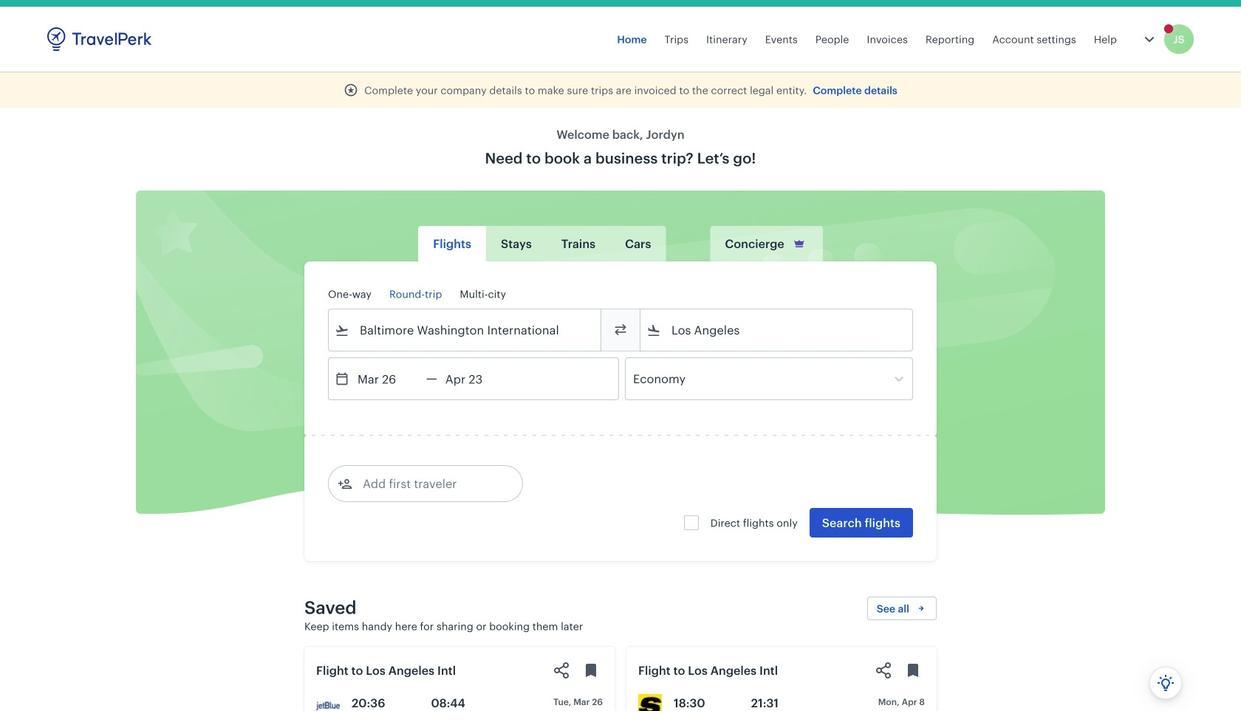 Task type: describe. For each thing, give the bounding box(es) containing it.
spirit airlines image
[[639, 702, 662, 712]]

jetblue airways image
[[316, 702, 340, 712]]

To search field
[[662, 326, 894, 350]]

Depart text field
[[350, 366, 427, 407]]



Task type: locate. For each thing, give the bounding box(es) containing it.
Return text field
[[437, 366, 514, 407]]

From search field
[[350, 326, 582, 350]]

Add first traveler search field
[[353, 480, 506, 503]]



